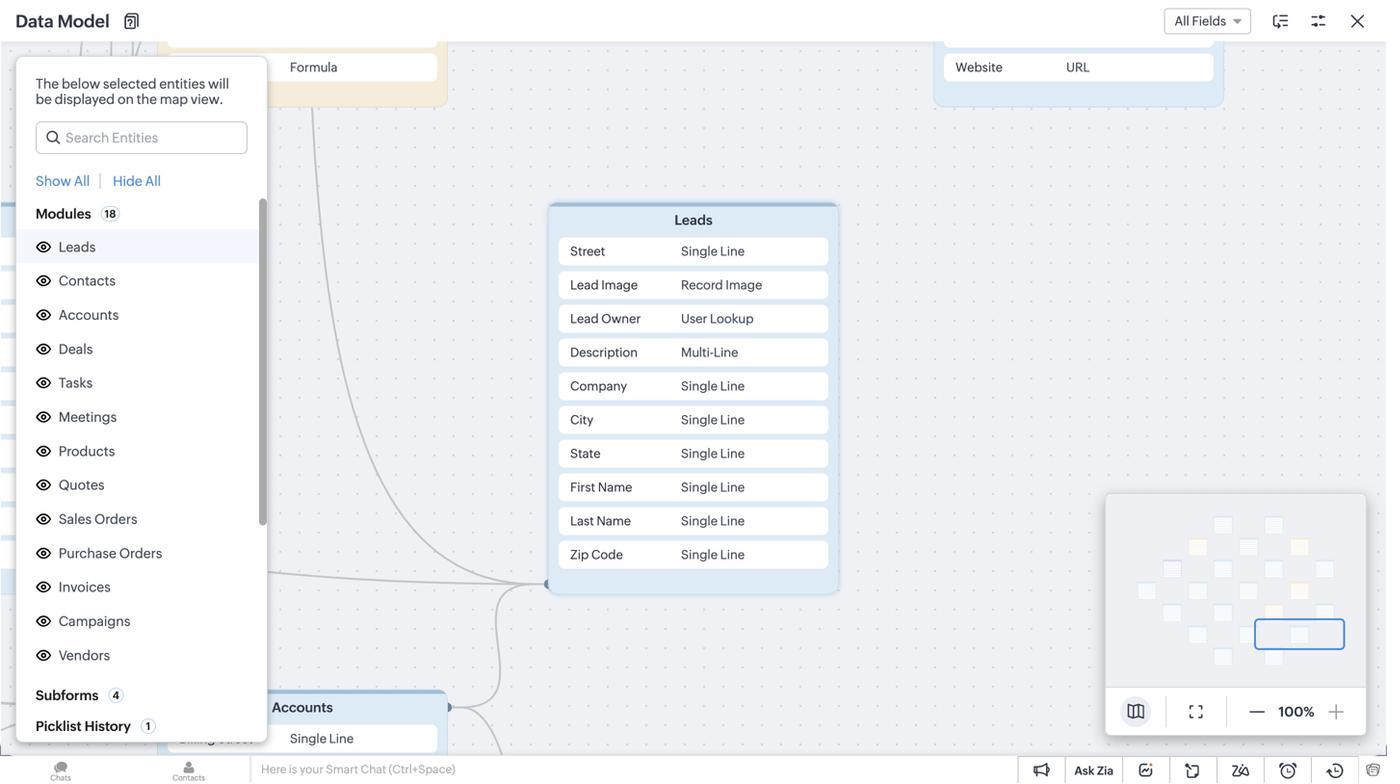 Task type: vqa. For each thing, say whether or not it's contained in the screenshot.


Task type: describe. For each thing, give the bounding box(es) containing it.
be
[[36, 92, 52, 107]]

developer hub region
[[0, 401, 251, 656]]

lead for lead image
[[571, 278, 599, 293]]

first name
[[571, 480, 633, 495]]

billing street
[[179, 732, 253, 747]]

below
[[62, 76, 100, 92]]

model inside developer hub region
[[79, 600, 120, 615]]

the up relationship
[[657, 523, 678, 538]]

smart
[[326, 763, 359, 776]]

user lookup
[[681, 312, 754, 326]]

0 vertical spatial data
[[15, 11, 54, 31]]

structures
[[880, 542, 943, 557]]

lead for lead owner
[[571, 312, 599, 326]]

model right logo in the top of the page
[[58, 11, 110, 31]]

single for state
[[681, 447, 718, 461]]

circuits link
[[46, 503, 94, 522]]

here is your smart chat (ctrl+space)
[[261, 763, 456, 776]]

map
[[160, 92, 188, 107]]

cases
[[59, 716, 96, 732]]

show all
[[36, 173, 90, 189]]

orders for purchase orders
[[119, 546, 162, 561]]

history
[[85, 719, 131, 734]]

data
[[681, 523, 708, 538]]

last name
[[571, 514, 631, 529]]

entities inside the below selected entities will be displayed on the map view.
[[159, 76, 205, 92]]

products
[[59, 444, 115, 459]]

client script link
[[46, 630, 124, 649]]

variables link
[[46, 471, 103, 490]]

multi-
[[681, 346, 714, 360]]

formula
[[290, 60, 338, 75]]

single for zip code
[[681, 548, 718, 562]]

single line for billing street
[[290, 732, 354, 747]]

deals
[[59, 342, 93, 357]]

4
[[113, 690, 119, 702]]

billing
[[179, 732, 215, 747]]

widgets
[[46, 568, 98, 583]]

is
[[289, 763, 297, 776]]

single for first name
[[681, 480, 718, 495]]

fields
[[1193, 14, 1227, 28]]

quotes
[[59, 478, 105, 493]]

books
[[93, 682, 132, 698]]

multi-line
[[681, 346, 739, 360]]

1 horizontal spatial accounts
[[272, 700, 333, 716]]

home
[[109, 16, 147, 31]]

company
[[571, 379, 628, 394]]

setup
[[19, 84, 74, 106]]

website
[[956, 60, 1003, 75]]

image for record image
[[726, 278, 763, 293]]

1
[[146, 721, 151, 733]]

home link
[[93, 0, 162, 47]]

single for last name
[[681, 514, 718, 529]]

contacts
[[59, 273, 116, 289]]

client script
[[46, 632, 124, 647]]

open
[[776, 586, 812, 602]]

image for lead image
[[602, 278, 638, 293]]

purchase orders
[[59, 546, 162, 561]]

sales
[[59, 512, 92, 527]]

single for street
[[681, 244, 718, 259]]

single line for state
[[681, 447, 745, 461]]

connections link
[[46, 439, 127, 458]]

last
[[571, 514, 594, 529]]

zip
[[571, 548, 589, 562]]

here
[[261, 763, 287, 776]]

connections
[[46, 441, 127, 456]]

picklist history
[[36, 719, 131, 734]]

first
[[571, 480, 596, 495]]

data inside developer hub region
[[46, 600, 76, 615]]

&
[[76, 409, 86, 424]]

0 horizontal spatial your
[[300, 763, 324, 776]]

price
[[59, 682, 90, 698]]

sdks
[[89, 409, 121, 424]]

its
[[863, 542, 877, 557]]

2 horizontal spatial all
[[1175, 14, 1190, 28]]

of
[[754, 523, 767, 538]]

view.
[[191, 92, 224, 107]]

displayed
[[55, 92, 115, 107]]

on
[[118, 92, 134, 107]]

lookup
[[710, 312, 754, 326]]

understand
[[885, 523, 958, 538]]

tasks
[[59, 376, 93, 391]]

lead image
[[571, 278, 638, 293]]

data model inside developer hub region
[[46, 600, 120, 615]]

single line for company
[[681, 379, 745, 394]]

contacts image
[[128, 757, 250, 784]]

line for company
[[721, 379, 745, 394]]

data model visualize the data model of your organisation, understand the complex relationship between the entities and its structures with ease.
[[600, 493, 1039, 557]]

Search Entities text field
[[37, 122, 247, 153]]

will
[[208, 76, 229, 92]]

line for billing street
[[329, 732, 354, 747]]

1 vertical spatial street
[[218, 732, 253, 747]]

ask
[[1075, 765, 1095, 778]]

show
[[36, 173, 71, 189]]

single for city
[[681, 413, 718, 427]]

crm link
[[15, 14, 85, 33]]

record
[[681, 278, 723, 293]]



Task type: locate. For each thing, give the bounding box(es) containing it.
1 lead from the top
[[571, 278, 599, 293]]

invoices
[[59, 580, 111, 595]]

street
[[571, 244, 606, 259], [218, 732, 253, 747]]

leads
[[675, 213, 713, 228], [59, 239, 96, 255]]

0 vertical spatial your
[[770, 523, 798, 538]]

purchase
[[59, 546, 117, 561]]

entities down organisation,
[[787, 542, 833, 557]]

zia
[[1098, 765, 1114, 778]]

all right hide
[[145, 173, 161, 189]]

script
[[86, 632, 124, 647]]

1 horizontal spatial your
[[770, 523, 798, 538]]

1 vertical spatial leads
[[59, 239, 96, 255]]

1 vertical spatial entities
[[787, 542, 833, 557]]

1 vertical spatial data model
[[46, 600, 120, 615]]

relationship
[[629, 542, 703, 557]]

data model up the
[[15, 11, 110, 31]]

0 horizontal spatial street
[[218, 732, 253, 747]]

owner
[[602, 312, 641, 326]]

entities inside data model visualize the data model of your organisation, understand the complex relationship between the entities and its structures with ease.
[[787, 542, 833, 557]]

name for last name
[[597, 514, 631, 529]]

1 vertical spatial orders
[[119, 546, 162, 561]]

price books
[[59, 682, 132, 698]]

the inside the below selected entities will be displayed on the map view.
[[137, 92, 157, 107]]

2 vertical spatial data
[[46, 600, 76, 615]]

1 horizontal spatial entities
[[787, 542, 833, 557]]

apis & sdks
[[46, 409, 121, 424]]

image up "owner"
[[602, 278, 638, 293]]

1 horizontal spatial leads
[[675, 213, 713, 228]]

ask zia
[[1075, 765, 1114, 778]]

profile image
[[1301, 8, 1332, 39]]

hide
[[113, 173, 142, 189]]

open model
[[776, 586, 855, 602]]

lead left "owner"
[[571, 312, 599, 326]]

0 vertical spatial data model
[[15, 11, 110, 31]]

leads up record
[[675, 213, 713, 228]]

line for first name
[[721, 480, 745, 495]]

widgets link
[[46, 566, 98, 585]]

profile element
[[1290, 0, 1344, 47]]

developer hub button
[[0, 365, 251, 401]]

name for first name
[[598, 480, 633, 495]]

meetings
[[59, 410, 117, 425]]

all
[[1175, 14, 1190, 28], [74, 173, 90, 189], [145, 173, 161, 189]]

subforms
[[36, 688, 99, 704]]

image up lookup on the right
[[726, 278, 763, 293]]

the right on
[[137, 92, 157, 107]]

all for hide all
[[145, 173, 161, 189]]

crm
[[46, 14, 85, 33]]

line for street
[[721, 244, 745, 259]]

picklist
[[36, 719, 82, 734]]

apis & sdks link
[[46, 407, 121, 426]]

the
[[36, 76, 59, 92]]

open model button
[[757, 579, 874, 609]]

all right show
[[74, 173, 90, 189]]

orders for sales orders
[[94, 512, 137, 527]]

vendors
[[59, 648, 110, 663]]

single line for first name
[[681, 480, 745, 495]]

model right open
[[815, 586, 855, 602]]

model inside button
[[815, 586, 855, 602]]

sales orders
[[59, 512, 137, 527]]

selected
[[103, 76, 157, 92]]

0 horizontal spatial entities
[[159, 76, 205, 92]]

0 vertical spatial leads
[[675, 213, 713, 228]]

city
[[571, 413, 594, 427]]

leads up contacts
[[59, 239, 96, 255]]

url
[[1067, 60, 1091, 75]]

0 horizontal spatial image
[[602, 278, 638, 293]]

your inside data model visualize the data model of your organisation, understand the complex relationship between the entities and its structures with ease.
[[770, 523, 798, 538]]

single line for last name
[[681, 514, 745, 529]]

18
[[105, 208, 116, 220]]

logo image
[[15, 16, 39, 31]]

0 horizontal spatial leads
[[59, 239, 96, 255]]

data up organisation,
[[767, 493, 809, 515]]

your right of on the bottom right
[[770, 523, 798, 538]]

0 vertical spatial lead
[[571, 278, 599, 293]]

visualize
[[600, 523, 655, 538]]

modules
[[36, 206, 91, 222]]

model inside data model visualize the data model of your organisation, understand the complex relationship between the entities and its structures with ease.
[[814, 493, 872, 515]]

0 horizontal spatial all
[[74, 173, 90, 189]]

2 image from the left
[[726, 278, 763, 293]]

functions link
[[46, 534, 109, 554]]

all fields
[[1175, 14, 1227, 28]]

data down invoices
[[46, 600, 76, 615]]

zip code
[[571, 548, 623, 562]]

accounts
[[59, 307, 119, 323], [272, 700, 333, 716]]

1 vertical spatial name
[[597, 514, 631, 529]]

orders right purchase
[[119, 546, 162, 561]]

with
[[946, 542, 973, 557]]

line for zip code
[[721, 548, 745, 562]]

model up organisation,
[[814, 493, 872, 515]]

between
[[706, 542, 761, 557]]

complex
[[984, 523, 1039, 538]]

1 horizontal spatial street
[[571, 244, 606, 259]]

developer hub
[[32, 376, 128, 392]]

user
[[681, 312, 708, 326]]

help
[[1304, 100, 1334, 116]]

(ctrl+space)
[[389, 763, 456, 776]]

0 vertical spatial orders
[[94, 512, 137, 527]]

client
[[46, 632, 83, 647]]

apis
[[46, 409, 73, 424]]

street up lead image
[[571, 244, 606, 259]]

the below selected entities will be displayed on the map view.
[[36, 76, 229, 107]]

functions
[[46, 536, 109, 552]]

accounts up the is
[[272, 700, 333, 716]]

street right billing
[[218, 732, 253, 747]]

lead up 'lead owner'
[[571, 278, 599, 293]]

accounts down contacts
[[59, 307, 119, 323]]

name right 'last'
[[597, 514, 631, 529]]

data inside data model visualize the data model of your organisation, understand the complex relationship between the entities and its structures with ease.
[[767, 493, 809, 515]]

image
[[602, 278, 638, 293], [726, 278, 763, 293]]

variables
[[46, 473, 103, 488]]

entities down the amount
[[159, 76, 205, 92]]

data model down invoices
[[46, 600, 120, 615]]

1 image from the left
[[602, 278, 638, 293]]

single for company
[[681, 379, 718, 394]]

single line for zip code
[[681, 548, 745, 562]]

and
[[836, 542, 860, 557]]

1 horizontal spatial all
[[145, 173, 161, 189]]

2 lead from the top
[[571, 312, 599, 326]]

orders up purchase orders on the bottom of the page
[[94, 512, 137, 527]]

your right the is
[[300, 763, 324, 776]]

single line for city
[[681, 413, 745, 427]]

developer
[[32, 376, 98, 392]]

ease.
[[976, 542, 1009, 557]]

data up the
[[15, 11, 54, 31]]

the up with
[[961, 523, 981, 538]]

campaigns
[[59, 614, 130, 629]]

1 vertical spatial lead
[[571, 312, 599, 326]]

1 vertical spatial data
[[767, 493, 809, 515]]

line for description
[[714, 346, 739, 360]]

data model
[[15, 11, 110, 31], [46, 600, 120, 615]]

chats image
[[0, 757, 121, 784]]

line for last name
[[721, 514, 745, 529]]

0 vertical spatial accounts
[[59, 307, 119, 323]]

1 horizontal spatial image
[[726, 278, 763, 293]]

single for billing street
[[290, 732, 327, 747]]

the down of on the bottom right
[[764, 542, 784, 557]]

chat
[[361, 763, 387, 776]]

0 vertical spatial entities
[[159, 76, 205, 92]]

single line for street
[[681, 244, 745, 259]]

1 vertical spatial your
[[300, 763, 324, 776]]

all left fields
[[1175, 14, 1190, 28]]

0 vertical spatial name
[[598, 480, 633, 495]]

0 horizontal spatial accounts
[[59, 307, 119, 323]]

hub
[[101, 376, 128, 392]]

hide all
[[113, 173, 161, 189]]

line
[[721, 244, 745, 259], [714, 346, 739, 360], [721, 379, 745, 394], [721, 413, 745, 427], [721, 447, 745, 461], [721, 480, 745, 495], [721, 514, 745, 529], [721, 548, 745, 562], [329, 732, 354, 747]]

0 vertical spatial street
[[571, 244, 606, 259]]

circuits
[[46, 504, 94, 520]]

line for city
[[721, 413, 745, 427]]

all for show all
[[74, 173, 90, 189]]

record image
[[681, 278, 763, 293]]

data model link
[[46, 598, 120, 617]]

model
[[711, 523, 751, 538]]

amount
[[179, 60, 226, 75]]

data model image
[[627, 192, 1012, 461]]

1 vertical spatial accounts
[[272, 700, 333, 716]]

description
[[571, 346, 638, 360]]

name
[[598, 480, 633, 495], [597, 514, 631, 529]]

line for state
[[721, 447, 745, 461]]

model down invoices
[[79, 600, 120, 615]]

name right first
[[598, 480, 633, 495]]



